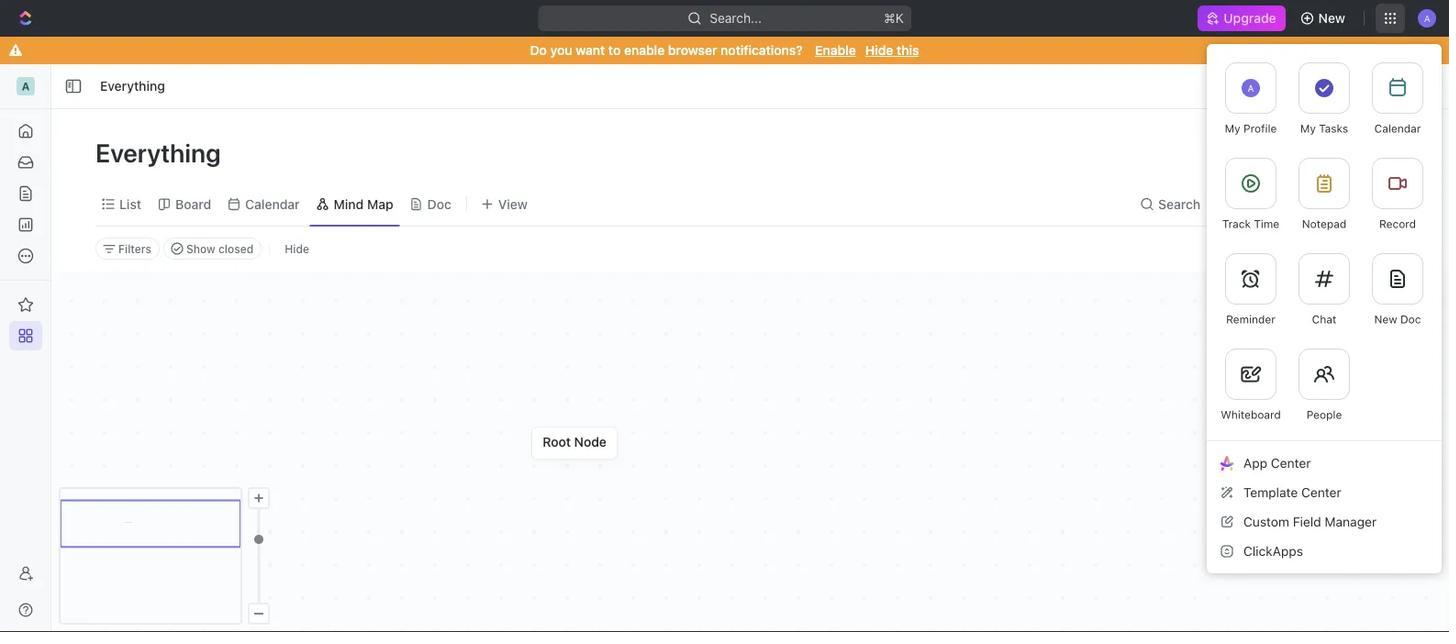 Task type: locate. For each thing, give the bounding box(es) containing it.
hide
[[865, 43, 893, 58], [1232, 196, 1260, 212], [285, 242, 309, 255]]

everything
[[100, 78, 165, 94], [95, 137, 226, 167]]

center up template center
[[1271, 456, 1311, 471]]

1 horizontal spatial doc
[[1400, 313, 1421, 326]]

doc inside button
[[1400, 313, 1421, 326]]

field
[[1293, 514, 1321, 529]]

custom
[[1244, 514, 1289, 529]]

browser
[[668, 43, 717, 58]]

my left tasks
[[1300, 122, 1316, 135]]

notepad
[[1302, 218, 1347, 230]]

new
[[1318, 11, 1345, 26], [1374, 313, 1397, 326]]

search
[[1158, 196, 1201, 212]]

notepad button
[[1288, 147, 1361, 242]]

to
[[608, 43, 621, 58]]

1 horizontal spatial hide
[[865, 43, 893, 58]]

1 vertical spatial center
[[1301, 485, 1341, 500]]

2 vertical spatial hide
[[285, 242, 309, 255]]

whiteboard
[[1221, 408, 1281, 421]]

time
[[1254, 218, 1279, 230]]

2 horizontal spatial hide
[[1232, 196, 1260, 212]]

new doc button
[[1361, 242, 1434, 338]]

1 vertical spatial calendar
[[245, 196, 300, 212]]

1 horizontal spatial my
[[1300, 122, 1316, 135]]

a
[[1248, 83, 1254, 93]]

hide left this
[[865, 43, 893, 58]]

search button
[[1134, 191, 1206, 217]]

hide down calendar link
[[285, 242, 309, 255]]

hide button
[[1210, 191, 1265, 217]]

center inside "button"
[[1271, 456, 1311, 471]]

show
[[186, 242, 215, 255]]

upgrade link
[[1198, 6, 1285, 31]]

1 vertical spatial everything
[[95, 137, 226, 167]]

0 vertical spatial calendar
[[1374, 122, 1421, 135]]

center inside button
[[1301, 485, 1341, 500]]

whiteboard button
[[1214, 338, 1288, 433]]

calendar down the share button
[[1374, 122, 1421, 135]]

new up my tasks button
[[1318, 11, 1345, 26]]

doc
[[427, 196, 451, 212], [1400, 313, 1421, 326]]

0 vertical spatial doc
[[427, 196, 451, 212]]

new doc
[[1374, 313, 1421, 326]]

hide up track time
[[1232, 196, 1260, 212]]

1 vertical spatial doc
[[1400, 313, 1421, 326]]

Search tasks... text field
[[1221, 235, 1404, 262]]

my
[[1225, 122, 1240, 135], [1300, 122, 1316, 135]]

1 my from the left
[[1225, 122, 1240, 135]]

calendar up hide button in the left of the page
[[245, 196, 300, 212]]

notifications?
[[721, 43, 803, 58]]

center down the app center "button"
[[1301, 485, 1341, 500]]

0 horizontal spatial my
[[1225, 122, 1240, 135]]

list
[[119, 196, 141, 212]]

doc right the chat
[[1400, 313, 1421, 326]]

1 vertical spatial new
[[1374, 313, 1397, 326]]

share
[[1396, 78, 1431, 94]]

new right the chat
[[1374, 313, 1397, 326]]

my left profile
[[1225, 122, 1240, 135]]

reminder
[[1226, 313, 1276, 326]]

center
[[1271, 456, 1311, 471], [1301, 485, 1341, 500]]

do
[[530, 43, 547, 58]]

0 horizontal spatial calendar
[[245, 196, 300, 212]]

my inside my tasks button
[[1300, 122, 1316, 135]]

0 vertical spatial center
[[1271, 456, 1311, 471]]

new for new
[[1318, 11, 1345, 26]]

1 vertical spatial hide
[[1232, 196, 1260, 212]]

0 vertical spatial hide
[[865, 43, 893, 58]]

track time button
[[1214, 147, 1288, 242]]

calendar inside button
[[1374, 122, 1421, 135]]

list link
[[116, 191, 141, 217]]

customize button
[[1269, 191, 1363, 217]]

0 vertical spatial new
[[1318, 11, 1345, 26]]

my for my tasks
[[1300, 122, 1316, 135]]

center for app center
[[1271, 456, 1311, 471]]

0 horizontal spatial new
[[1318, 11, 1345, 26]]

mind map
[[334, 196, 393, 212]]

doc right map
[[427, 196, 451, 212]]

0 horizontal spatial hide
[[285, 242, 309, 255]]

1 horizontal spatial calendar
[[1374, 122, 1421, 135]]

board
[[175, 196, 211, 212]]

template center
[[1244, 485, 1341, 500]]

app center
[[1244, 456, 1311, 471]]

hide button
[[277, 238, 317, 260]]

this
[[897, 43, 919, 58]]

2 my from the left
[[1300, 122, 1316, 135]]

my for my profile
[[1225, 122, 1240, 135]]

template
[[1244, 485, 1298, 500]]

1 horizontal spatial new
[[1374, 313, 1397, 326]]

enable
[[624, 43, 665, 58]]

closed
[[218, 242, 253, 255]]

record button
[[1361, 147, 1434, 242]]

calendar
[[1374, 122, 1421, 135], [245, 196, 300, 212]]



Task type: describe. For each thing, give the bounding box(es) containing it.
calendar button
[[1361, 51, 1434, 147]]

do you want to enable browser notifications? enable hide this
[[530, 43, 919, 58]]

profile
[[1244, 122, 1277, 135]]

record
[[1379, 218, 1416, 230]]

clickapps button
[[1214, 537, 1434, 566]]

my tasks
[[1300, 122, 1348, 135]]

doc link
[[424, 191, 451, 217]]

new for new doc
[[1374, 313, 1397, 326]]

everything link
[[95, 75, 170, 97]]

show closed
[[186, 242, 253, 255]]

task
[[1344, 145, 1372, 161]]

⌘k
[[884, 11, 904, 26]]

mind
[[334, 196, 364, 212]]

enable
[[815, 43, 856, 58]]

people
[[1307, 408, 1342, 421]]

people button
[[1288, 338, 1361, 433]]

manager
[[1325, 514, 1377, 529]]

template center button
[[1214, 478, 1434, 508]]

hide inside button
[[285, 242, 309, 255]]

calendar link
[[242, 191, 300, 217]]

search...
[[709, 11, 762, 26]]

hide inside dropdown button
[[1232, 196, 1260, 212]]

map
[[367, 196, 393, 212]]

board link
[[172, 191, 211, 217]]

add task button
[[1305, 139, 1383, 168]]

clickapps
[[1244, 544, 1303, 559]]

chat
[[1312, 313, 1337, 326]]

customize
[[1293, 196, 1357, 212]]

custom field manager button
[[1214, 508, 1434, 537]]

track time
[[1222, 218, 1279, 230]]

0 vertical spatial everything
[[100, 78, 165, 94]]

chat button
[[1288, 242, 1361, 338]]

show closed button
[[163, 238, 262, 260]]

app
[[1244, 456, 1267, 471]]

my tasks button
[[1288, 51, 1361, 147]]

want
[[576, 43, 605, 58]]

mind map link
[[330, 191, 393, 217]]

add
[[1316, 145, 1341, 161]]

reminder button
[[1214, 242, 1288, 338]]

0 horizontal spatial doc
[[427, 196, 451, 212]]

tasks
[[1319, 122, 1348, 135]]

you
[[550, 43, 572, 58]]

my profile
[[1225, 122, 1277, 135]]

track
[[1222, 218, 1251, 230]]

center for template center
[[1301, 485, 1341, 500]]

new button
[[1293, 4, 1356, 33]]

app center button
[[1214, 449, 1434, 478]]

sidebar navigation
[[0, 64, 51, 632]]

add task
[[1316, 145, 1372, 161]]

custom field manager
[[1244, 514, 1377, 529]]

upgrade
[[1224, 11, 1276, 26]]

share button
[[1385, 72, 1442, 101]]



Task type: vqa. For each thing, say whether or not it's contained in the screenshot.
left New
yes



